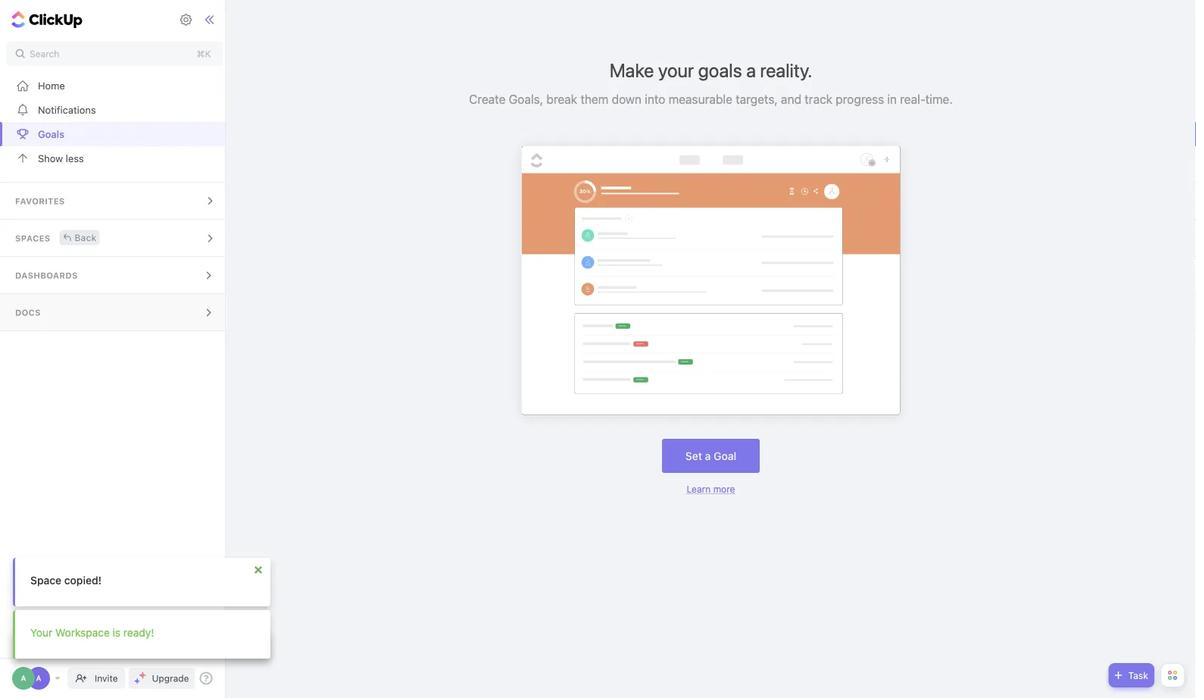 Task type: vqa. For each thing, say whether or not it's contained in the screenshot.
5th THE 567- from the top of the page
no



Task type: locate. For each thing, give the bounding box(es) containing it.
a up targets,
[[747, 59, 756, 81]]

docs
[[15, 308, 41, 318]]

show
[[38, 153, 63, 164]]

invite
[[95, 673, 118, 684]]

0 vertical spatial a
[[747, 59, 756, 81]]

1 vertical spatial space
[[27, 639, 56, 650]]

a
[[21, 674, 26, 683], [36, 674, 41, 683]]

goals link
[[0, 122, 229, 146]]

down
[[612, 92, 642, 106]]

set a goal
[[686, 450, 737, 462]]

back link
[[60, 230, 100, 245]]

0 vertical spatial space
[[30, 574, 61, 587]]

⌘k
[[197, 49, 211, 59]]

learn more link
[[687, 484, 736, 494]]

home
[[38, 80, 65, 91]]

space
[[30, 574, 61, 587], [27, 639, 56, 650]]

show less
[[38, 153, 84, 164]]

notifications
[[38, 104, 96, 116]]

1 horizontal spatial a
[[36, 674, 41, 683]]

trash
[[104, 639, 128, 650]]

dashboards
[[15, 271, 78, 280]]

1 a from the left
[[21, 674, 26, 683]]

targets,
[[736, 92, 778, 106]]

a right set
[[705, 450, 711, 462]]

less
[[66, 153, 84, 164]]

0 horizontal spatial a
[[705, 450, 711, 462]]

goals,
[[509, 92, 544, 106]]

spaces
[[15, 233, 50, 243]]

time.
[[926, 92, 953, 106]]

goals
[[38, 128, 64, 140]]

in
[[888, 92, 897, 106]]

space left moved
[[27, 639, 56, 650]]

learn
[[687, 484, 711, 494]]

1 vertical spatial a
[[705, 450, 711, 462]]

1 horizontal spatial a
[[747, 59, 756, 81]]

0 horizontal spatial a
[[21, 674, 26, 683]]

to
[[92, 639, 101, 650]]

make your goals a reality.
[[610, 59, 813, 81]]

and
[[781, 92, 802, 106]]

notifications link
[[0, 98, 229, 122]]

space copied!
[[30, 574, 102, 587]]

into
[[645, 92, 666, 106]]

favorites
[[15, 196, 65, 206]]

sidebar navigation
[[0, 0, 229, 698]]

them
[[581, 92, 609, 106]]

break
[[547, 92, 578, 106]]

a
[[747, 59, 756, 81], [705, 450, 711, 462]]

space left copied!
[[30, 574, 61, 587]]

home link
[[0, 74, 229, 98]]

reality.
[[761, 59, 813, 81]]

space moved to trash
[[27, 639, 128, 650]]



Task type: describe. For each thing, give the bounding box(es) containing it.
ready!
[[123, 626, 154, 639]]

is
[[113, 626, 121, 639]]

create
[[469, 92, 506, 106]]

upgrade link
[[129, 668, 195, 689]]

2 a from the left
[[36, 674, 41, 683]]

task
[[1129, 670, 1149, 681]]

copied!
[[64, 574, 102, 587]]

search
[[30, 49, 59, 59]]

sparkle svg 1 image
[[139, 672, 147, 679]]

sidebar settings image
[[179, 13, 193, 27]]

trash link
[[104, 639, 128, 650]]

create goals, break them down into measurable targets, and track progress in real-time.
[[469, 92, 953, 106]]

your
[[30, 626, 52, 639]]

your workspace is ready!
[[30, 626, 154, 639]]

space for space copied!
[[30, 574, 61, 587]]

your
[[659, 59, 694, 81]]

real-
[[901, 92, 926, 106]]

measurable
[[669, 92, 733, 106]]

moved
[[59, 639, 90, 650]]

space for space moved to trash
[[27, 639, 56, 650]]

progress
[[836, 92, 885, 106]]

track
[[805, 92, 833, 106]]

sparkle svg 2 image
[[135, 678, 140, 684]]

set
[[686, 450, 703, 462]]

upgrade
[[152, 673, 189, 684]]

favorites button
[[0, 183, 229, 219]]

goals
[[699, 59, 742, 81]]

learn more
[[687, 484, 736, 494]]

more
[[714, 484, 736, 494]]

make
[[610, 59, 654, 81]]

goal
[[714, 450, 737, 462]]

back
[[75, 232, 97, 243]]

workspace
[[55, 626, 110, 639]]



